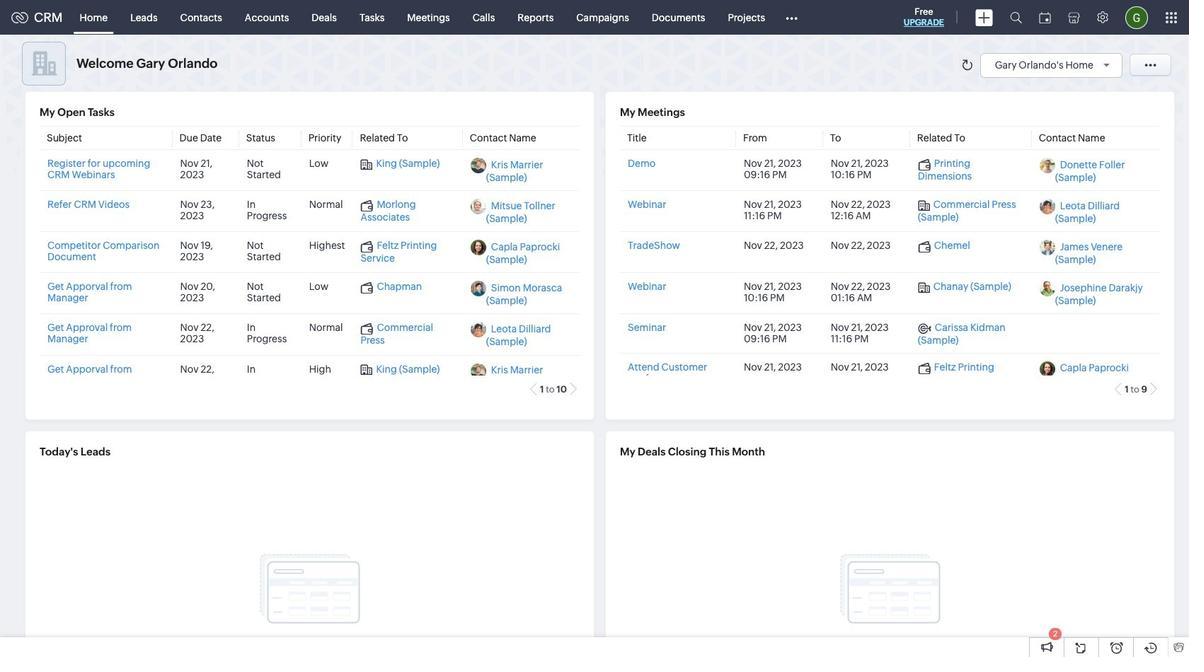 Task type: locate. For each thing, give the bounding box(es) containing it.
search image
[[1010, 11, 1022, 23]]

profile element
[[1117, 0, 1157, 34]]

logo image
[[11, 12, 28, 23]]

create menu element
[[967, 0, 1002, 34]]



Task type: describe. For each thing, give the bounding box(es) containing it.
calendar image
[[1039, 12, 1051, 23]]

profile image
[[1126, 6, 1148, 29]]

Other Modules field
[[777, 6, 807, 29]]

create menu image
[[976, 9, 993, 26]]

search element
[[1002, 0, 1031, 35]]



Task type: vqa. For each thing, say whether or not it's contained in the screenshot.
SEARCH image
yes



